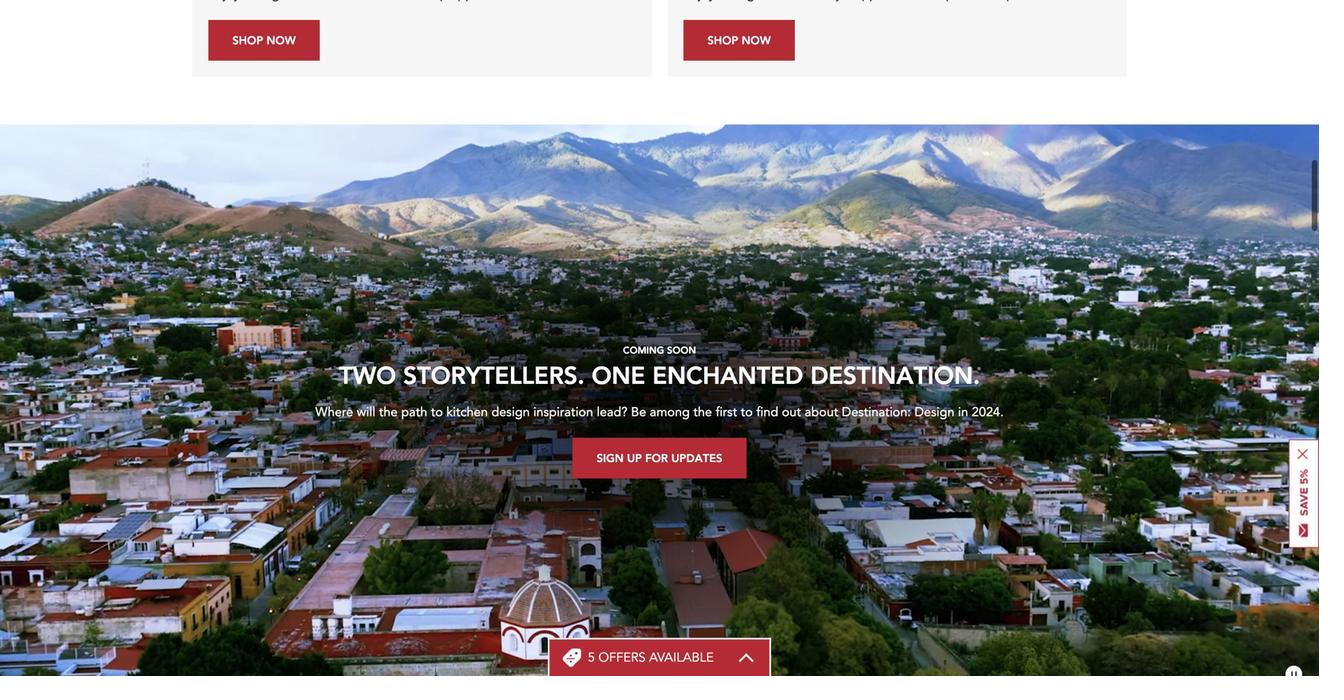Task type: describe. For each thing, give the bounding box(es) containing it.
chevron icon image
[[738, 654, 756, 663]]

1 now from the left
[[267, 33, 296, 48]]

2 shop now from the left
[[708, 33, 771, 48]]

up
[[627, 451, 642, 466]]

pause image
[[1286, 666, 1304, 677]]

out
[[782, 404, 802, 421]]

design
[[915, 404, 955, 421]]

1 shop now link from the left
[[209, 20, 320, 61]]

for
[[646, 451, 668, 466]]

be
[[631, 404, 647, 421]]

where will the path to kitchen design inspiration lead? be among the first to find out about destination: design in 2024.
[[316, 404, 1004, 421]]

1 to from the left
[[431, 404, 443, 421]]

2 to from the left
[[741, 404, 753, 421]]

two
[[339, 360, 396, 391]]

will
[[357, 404, 376, 421]]

sign up for updates
[[597, 451, 723, 466]]

in
[[959, 404, 969, 421]]

destination:
[[842, 404, 911, 421]]

sign up for updates link
[[573, 438, 747, 479]]

heading containing 5
[[588, 650, 714, 667]]

about
[[805, 404, 839, 421]]

enchanted
[[653, 360, 804, 391]]

among
[[650, 404, 690, 421]]



Task type: vqa. For each thing, say whether or not it's contained in the screenshot.
2024.
yes



Task type: locate. For each thing, give the bounding box(es) containing it.
destination.
[[811, 360, 981, 391]]

kitchen
[[447, 404, 488, 421]]

1 horizontal spatial shop
[[708, 33, 739, 48]]

shop
[[232, 33, 263, 48], [708, 33, 739, 48]]

where
[[316, 404, 353, 421]]

0 horizontal spatial shop now
[[232, 33, 296, 48]]

1 horizontal spatial to
[[741, 404, 753, 421]]

heading
[[588, 650, 714, 667]]

shop now
[[232, 33, 296, 48], [708, 33, 771, 48]]

1 horizontal spatial shop now
[[708, 33, 771, 48]]

inspiration
[[534, 404, 594, 421]]

offers
[[599, 650, 646, 667]]

0 horizontal spatial shop now link
[[209, 20, 320, 61]]

promo tag image
[[563, 649, 582, 668]]

close image
[[1298, 449, 1309, 460]]

coming soon two storytellers. one enchanted destination.
[[339, 344, 981, 391]]

coming
[[623, 344, 665, 357]]

5 offers available
[[588, 650, 714, 667]]

1 horizontal spatial the
[[694, 404, 712, 421]]

sign
[[597, 451, 624, 466]]

find
[[757, 404, 779, 421]]

the left first
[[694, 404, 712, 421]]

shop now link
[[209, 20, 320, 61], [684, 20, 795, 61]]

5
[[588, 650, 595, 667]]

1 the from the left
[[379, 404, 398, 421]]

design
[[492, 404, 530, 421]]

the
[[379, 404, 398, 421], [694, 404, 712, 421]]

2 shop now link from the left
[[684, 20, 795, 61]]

1 horizontal spatial shop now link
[[684, 20, 795, 61]]

2024.
[[972, 404, 1004, 421]]

2 the from the left
[[694, 404, 712, 421]]

lead?
[[597, 404, 628, 421]]

2 now from the left
[[742, 33, 771, 48]]

1 shop now from the left
[[232, 33, 296, 48]]

one
[[592, 360, 646, 391]]

to right path
[[431, 404, 443, 421]]

1 shop from the left
[[232, 33, 263, 48]]

0 horizontal spatial shop
[[232, 33, 263, 48]]

storytellers.
[[403, 360, 585, 391]]

to right first
[[741, 404, 753, 421]]

first
[[716, 404, 738, 421]]

0 horizontal spatial now
[[267, 33, 296, 48]]

now
[[267, 33, 296, 48], [742, 33, 771, 48]]

0 horizontal spatial to
[[431, 404, 443, 421]]

path
[[401, 404, 428, 421]]

2 shop from the left
[[708, 33, 739, 48]]

the right the will
[[379, 404, 398, 421]]

soon
[[667, 344, 696, 357]]

0 horizontal spatial the
[[379, 404, 398, 421]]

1 horizontal spatial now
[[742, 33, 771, 48]]

available
[[650, 650, 714, 667]]

updates
[[672, 451, 723, 466]]

to
[[431, 404, 443, 421], [741, 404, 753, 421]]



